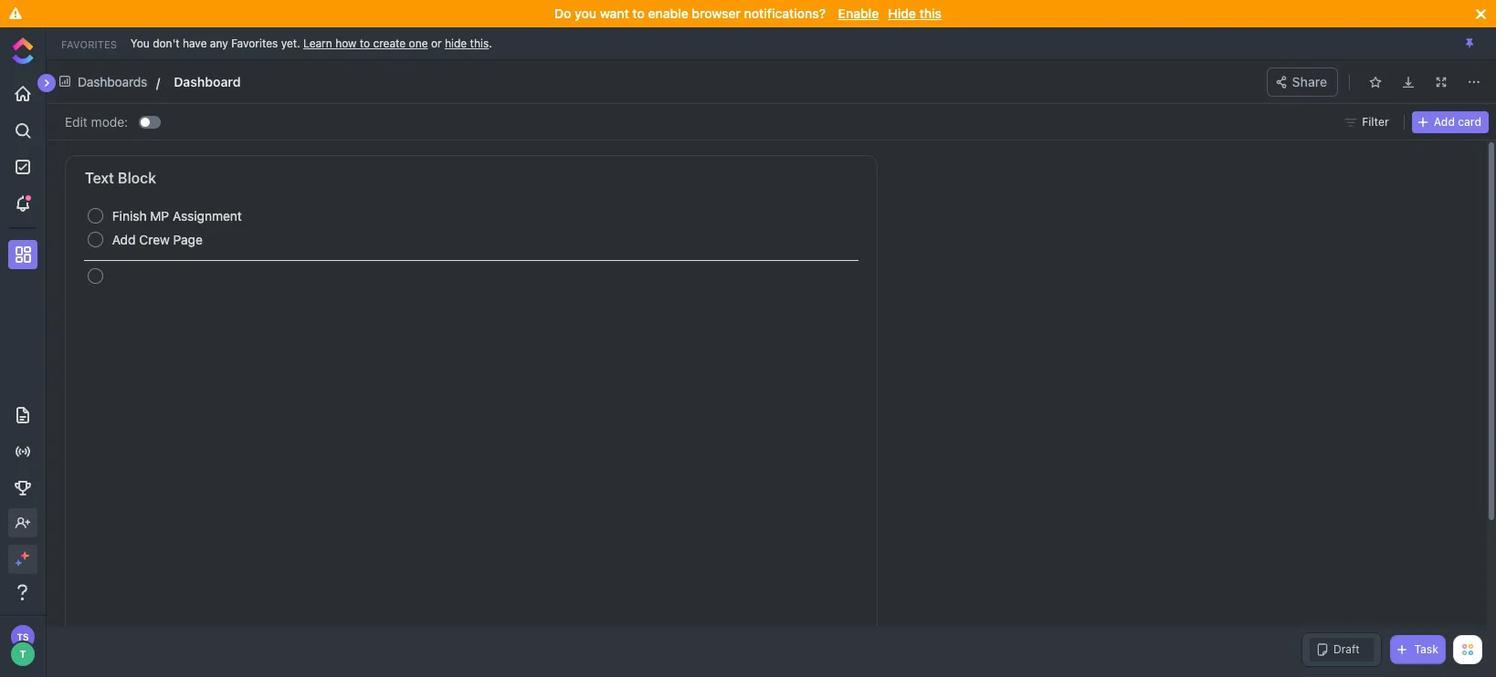 Task type: vqa. For each thing, say whether or not it's contained in the screenshot.
Text Block 'button' at the top of page
yes



Task type: describe. For each thing, give the bounding box(es) containing it.
nov
[[1259, 68, 1281, 83]]

have
[[183, 36, 207, 50]]

add card
[[1434, 115, 1482, 128]]

assignment
[[173, 208, 242, 224]]

hide
[[888, 5, 916, 21]]

or
[[431, 36, 442, 50]]

sparkle svg 1 image
[[20, 552, 29, 561]]

one
[[409, 36, 428, 50]]

filter
[[1362, 115, 1389, 128]]

share
[[1292, 74, 1327, 89]]

1 horizontal spatial this
[[920, 5, 942, 21]]

.
[[489, 36, 492, 50]]

1 horizontal spatial favorites
[[231, 36, 278, 50]]

nov 20, 2023 at 11:12 am
[[1259, 68, 1398, 83]]

notifications?
[[744, 5, 826, 21]]

ts t
[[17, 632, 29, 661]]

you
[[575, 5, 597, 21]]

am
[[1381, 68, 1398, 83]]

mp
[[150, 208, 169, 224]]

learn how to create one link
[[303, 36, 428, 50]]

hide
[[445, 36, 467, 50]]

add inside button
[[1434, 115, 1455, 128]]

dashboards link
[[54, 69, 154, 95]]

block
[[118, 170, 156, 186]]

browser
[[692, 5, 741, 21]]

0 horizontal spatial favorites
[[61, 38, 117, 50]]

filter button
[[1340, 111, 1397, 133]]

finish mp assignment add crew page
[[112, 208, 242, 248]]

2023
[[1305, 68, 1334, 83]]

mode:
[[91, 114, 128, 129]]



Task type: locate. For each thing, give the bounding box(es) containing it.
1 vertical spatial this
[[470, 36, 489, 50]]

None text field
[[174, 70, 646, 93]]

0 horizontal spatial add
[[112, 232, 136, 248]]

edit
[[65, 114, 88, 129]]

do you want to enable browser notifications? enable hide this
[[555, 5, 942, 21]]

to
[[633, 5, 645, 21], [360, 36, 370, 50]]

you don't have any favorites yet. learn how to create one or hide this .
[[130, 36, 492, 50]]

share button
[[1267, 67, 1338, 96]]

0 vertical spatial to
[[633, 5, 645, 21]]

at
[[1337, 68, 1348, 83]]

20,
[[1284, 68, 1302, 83]]

text block
[[85, 170, 156, 186]]

this
[[920, 5, 942, 21], [470, 36, 489, 50]]

learn
[[303, 36, 332, 50]]

you
[[130, 36, 150, 50]]

11:12
[[1351, 68, 1378, 83]]

1 vertical spatial add
[[112, 232, 136, 248]]

0 vertical spatial this
[[920, 5, 942, 21]]

card
[[1458, 115, 1482, 128]]

ts
[[17, 632, 29, 643]]

don't
[[153, 36, 180, 50]]

1 horizontal spatial add
[[1434, 115, 1455, 128]]

enable
[[838, 5, 879, 21]]

dashboards
[[78, 74, 147, 89]]

to right how
[[360, 36, 370, 50]]

0 horizontal spatial to
[[360, 36, 370, 50]]

enable
[[648, 5, 689, 21]]

1 vertical spatial to
[[360, 36, 370, 50]]

t
[[20, 649, 26, 661]]

0 vertical spatial add
[[1434, 115, 1455, 128]]

task
[[1415, 643, 1439, 657]]

text
[[85, 170, 114, 186]]

favorites up dashboards link at the left of the page
[[61, 38, 117, 50]]

add
[[1434, 115, 1455, 128], [112, 232, 136, 248]]

text block button
[[84, 165, 860, 191]]

add card button
[[1412, 111, 1489, 133]]

favorites
[[231, 36, 278, 50], [61, 38, 117, 50]]

add inside finish mp assignment add crew page
[[112, 232, 136, 248]]

hide this link
[[445, 36, 489, 50]]

do
[[555, 5, 571, 21]]

page
[[173, 232, 203, 248]]

favorites right any
[[231, 36, 278, 50]]

sparkle svg 2 image
[[15, 560, 21, 567]]

any
[[210, 36, 228, 50]]

finish
[[112, 208, 147, 224]]

add left card
[[1434, 115, 1455, 128]]

how
[[335, 36, 357, 50]]

to right the want on the left top of the page
[[633, 5, 645, 21]]

crew
[[139, 232, 170, 248]]

filter button
[[1340, 111, 1397, 133]]

0 horizontal spatial this
[[470, 36, 489, 50]]

add down finish
[[112, 232, 136, 248]]

create
[[373, 36, 406, 50]]

want
[[600, 5, 629, 21]]

clickup logo image
[[1411, 68, 1492, 84]]

edit mode:
[[65, 114, 128, 129]]

1 horizontal spatial to
[[633, 5, 645, 21]]

yet.
[[281, 36, 300, 50]]



